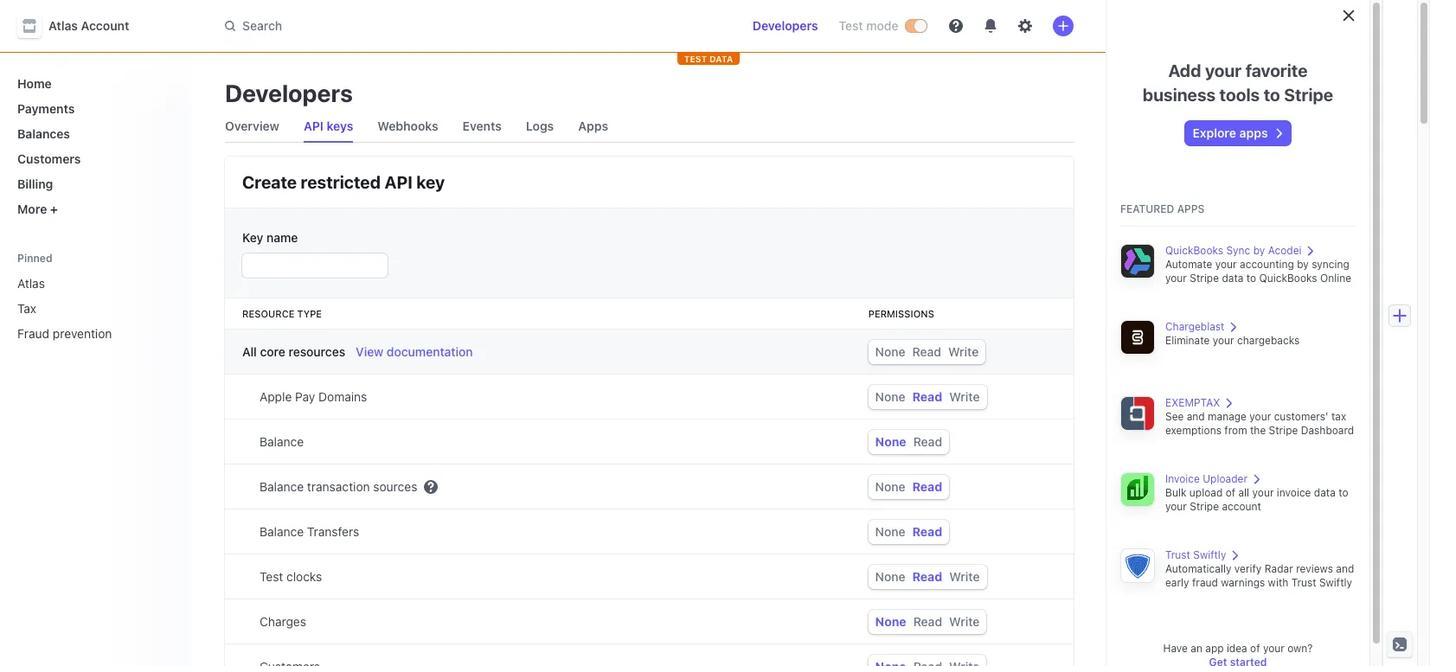 Task type: describe. For each thing, give the bounding box(es) containing it.
name
[[267, 230, 298, 245]]

0 vertical spatial trust
[[1166, 549, 1191, 562]]

fraud prevention
[[17, 326, 112, 341]]

accounting
[[1240, 258, 1295, 271]]

apps link
[[571, 114, 615, 138]]

uploader
[[1203, 473, 1248, 486]]

explore
[[1193, 126, 1237, 140]]

data
[[710, 54, 733, 64]]

balance transaction sources
[[260, 480, 418, 494]]

developers link
[[746, 12, 825, 40]]

1 none button from the top
[[876, 344, 906, 359]]

your left own? on the right bottom
[[1264, 642, 1285, 655]]

invoice
[[1277, 486, 1312, 499]]

account
[[1223, 500, 1262, 513]]

idea
[[1227, 642, 1248, 655]]

overview
[[225, 119, 280, 133]]

to inside bulk upload of all your invoice data to your stripe account
[[1339, 486, 1349, 499]]

none button for test clocks
[[876, 570, 906, 584]]

api inside tab list
[[304, 119, 324, 133]]

clocks
[[287, 570, 322, 584]]

quickbooks inside automate your accounting by syncing your stripe data to quickbooks online
[[1260, 272, 1318, 285]]

automate your accounting by syncing your stripe data to quickbooks online
[[1166, 258, 1352, 285]]

tax
[[17, 301, 36, 316]]

swiftly inside automatically verify radar reviews and early fraud warnings with trust swiftly
[[1320, 576, 1353, 589]]

none read for balance
[[876, 435, 943, 449]]

pinned navigation links element
[[10, 244, 180, 348]]

verify
[[1235, 563, 1262, 576]]

eliminate your chargebacks
[[1166, 334, 1300, 347]]

app
[[1206, 642, 1224, 655]]

and inside see and manage your customers' tax exemptions from the stripe dashboard
[[1187, 410, 1205, 423]]

+
[[50, 202, 58, 216]]

read button for balance transfers
[[913, 525, 943, 539]]

automate
[[1166, 258, 1213, 271]]

have
[[1164, 642, 1188, 655]]

your down chargeblast
[[1213, 334, 1235, 347]]

key
[[242, 230, 263, 245]]

transfers
[[307, 525, 359, 539]]

automatically verify radar reviews and early fraud warnings with trust swiftly
[[1166, 563, 1355, 589]]

and inside automatically verify radar reviews and early fraud warnings with trust swiftly
[[1337, 563, 1355, 576]]

your down quickbooks sync by acodei
[[1216, 258, 1237, 271]]

4 none button from the top
[[876, 480, 906, 494]]

atlas account button
[[17, 14, 147, 38]]

automatically
[[1166, 563, 1232, 576]]

sources
[[373, 480, 418, 494]]

business
[[1143, 85, 1216, 105]]

acodei
[[1269, 244, 1302, 257]]

explore apps
[[1193, 126, 1268, 140]]

the
[[1251, 424, 1267, 437]]

create
[[242, 172, 297, 192]]

exemptions
[[1166, 424, 1222, 437]]

customers link
[[10, 145, 177, 173]]

your right all
[[1253, 486, 1274, 499]]

favorite
[[1246, 61, 1308, 80]]

resource
[[242, 308, 295, 319]]

1 horizontal spatial apps
[[1178, 203, 1205, 216]]

apple
[[260, 389, 292, 404]]

events link
[[456, 114, 509, 138]]

test for test clocks
[[260, 570, 283, 584]]

chargeblast image
[[1121, 320, 1156, 355]]

of inside bulk upload of all your invoice data to your stripe account
[[1226, 486, 1236, 499]]

upload
[[1190, 486, 1223, 499]]

featured
[[1121, 203, 1175, 216]]

core
[[260, 344, 285, 359]]

none read for balance transfers
[[876, 525, 943, 539]]

from
[[1225, 424, 1248, 437]]

2 none from the top
[[876, 389, 906, 404]]

overview link
[[218, 114, 286, 138]]

data inside bulk upload of all your invoice data to your stripe account
[[1315, 486, 1336, 499]]

add
[[1169, 61, 1202, 80]]

pinned
[[17, 252, 52, 265]]

early
[[1166, 576, 1190, 589]]

featured apps
[[1121, 203, 1205, 216]]

documentation
[[387, 344, 473, 359]]

type
[[297, 308, 322, 319]]

quickbooks sync by acodei image
[[1121, 244, 1156, 279]]

stripe inside bulk upload of all your invoice data to your stripe account
[[1190, 500, 1220, 513]]

1 vertical spatial api
[[385, 172, 413, 192]]

atlas account
[[48, 18, 129, 33]]

have an app idea of your own?
[[1164, 642, 1314, 655]]

view documentation
[[356, 344, 473, 359]]

key name
[[242, 230, 298, 245]]

1 none read write from the top
[[876, 344, 979, 359]]

quickbooks sync by acodei
[[1166, 244, 1302, 257]]

data inside automate your accounting by syncing your stripe data to quickbooks online
[[1223, 272, 1244, 285]]

balance for balance
[[260, 435, 304, 449]]

resource type
[[242, 308, 322, 319]]

fraud
[[1193, 576, 1219, 589]]

customers'
[[1275, 410, 1329, 423]]

chargebacks
[[1238, 334, 1300, 347]]

to inside add your favorite business tools to stripe
[[1264, 85, 1281, 105]]

dashboard
[[1302, 424, 1355, 437]]

test mode
[[839, 18, 899, 33]]

write button for test clocks
[[950, 570, 980, 584]]

sync
[[1227, 244, 1251, 257]]

atlas for atlas account
[[48, 18, 78, 33]]

5 none from the top
[[876, 525, 906, 539]]

customers
[[17, 151, 81, 166]]

home link
[[10, 69, 177, 98]]

warnings
[[1222, 576, 1266, 589]]

0 vertical spatial swiftly
[[1194, 549, 1227, 562]]

transaction
[[307, 480, 370, 494]]

read button for balance
[[914, 435, 943, 449]]

create restricted api key
[[242, 172, 445, 192]]

invoice uploader
[[1166, 473, 1248, 486]]

test for test mode
[[839, 18, 863, 33]]

none read write for charges
[[876, 615, 980, 629]]

logs
[[526, 119, 554, 133]]

your inside see and manage your customers' tax exemptions from the stripe dashboard
[[1250, 410, 1272, 423]]

help image
[[949, 19, 963, 33]]

bulk upload of all your invoice data to your stripe account
[[1166, 486, 1349, 513]]

permissions
[[869, 308, 935, 319]]

account
[[81, 18, 129, 33]]

0 vertical spatial by
[[1254, 244, 1266, 257]]



Task type: vqa. For each thing, say whether or not it's contained in the screenshot.
the top any
no



Task type: locate. For each thing, give the bounding box(es) containing it.
stripe down upload
[[1190, 500, 1220, 513]]

write button for charges
[[950, 615, 980, 629]]

0 horizontal spatial apps
[[578, 119, 609, 133]]

online
[[1321, 272, 1352, 285]]

atlas down the pinned
[[17, 276, 45, 291]]

tools
[[1220, 85, 1260, 105]]

2 none button from the top
[[876, 389, 906, 404]]

pay
[[295, 389, 315, 404]]

1 vertical spatial trust
[[1292, 576, 1317, 589]]

3 balance from the top
[[260, 525, 304, 539]]

0 horizontal spatial by
[[1254, 244, 1266, 257]]

swiftly up automatically
[[1194, 549, 1227, 562]]

5 none button from the top
[[876, 525, 906, 539]]

stripe
[[1285, 85, 1334, 105], [1190, 272, 1220, 285], [1269, 424, 1299, 437], [1190, 500, 1220, 513]]

apps inside tab list
[[578, 119, 609, 133]]

read button for test clocks
[[913, 570, 943, 584]]

1 vertical spatial by
[[1298, 258, 1309, 271]]

home
[[17, 76, 52, 91]]

6 none button from the top
[[876, 570, 906, 584]]

api left key
[[385, 172, 413, 192]]

none read write for apple pay domains
[[876, 389, 980, 404]]

tax
[[1332, 410, 1347, 423]]

billing
[[17, 177, 53, 191]]

stripe down 'customers''
[[1269, 424, 1299, 437]]

atlas for atlas
[[17, 276, 45, 291]]

0 horizontal spatial atlas
[[17, 276, 45, 291]]

and up the exemptions
[[1187, 410, 1205, 423]]

atlas inside atlas link
[[17, 276, 45, 291]]

domains
[[319, 389, 367, 404]]

none button for charges
[[876, 615, 907, 629]]

api left keys
[[304, 119, 324, 133]]

0 horizontal spatial api
[[304, 119, 324, 133]]

1 horizontal spatial api
[[385, 172, 413, 192]]

0 vertical spatial atlas
[[48, 18, 78, 33]]

developers
[[753, 18, 818, 33], [225, 79, 353, 107]]

by down acodei
[[1298, 258, 1309, 271]]

balance up the test clocks
[[260, 525, 304, 539]]

stripe inside see and manage your customers' tax exemptions from the stripe dashboard
[[1269, 424, 1299, 437]]

balance up "balance transfers"
[[260, 480, 304, 494]]

view documentation link
[[356, 344, 473, 361]]

none button for balance transfers
[[876, 525, 906, 539]]

trust
[[1166, 549, 1191, 562], [1292, 576, 1317, 589]]

write button for apple pay domains
[[950, 389, 980, 404]]

balances link
[[10, 119, 177, 148]]

test left mode
[[839, 18, 863, 33]]

webhooks
[[378, 119, 439, 133]]

test left clocks
[[260, 570, 283, 584]]

read button for charges
[[914, 615, 943, 629]]

of
[[1226, 486, 1236, 499], [1251, 642, 1261, 655]]

search
[[242, 18, 282, 33]]

write
[[949, 344, 979, 359], [950, 389, 980, 404], [950, 570, 980, 584], [950, 615, 980, 629]]

all
[[1239, 486, 1250, 499]]

1 vertical spatial to
[[1247, 272, 1257, 285]]

keys
[[327, 119, 353, 133]]

manage
[[1208, 410, 1247, 423]]

1 horizontal spatial data
[[1315, 486, 1336, 499]]

1 vertical spatial swiftly
[[1320, 576, 1353, 589]]

apps
[[1240, 126, 1268, 140]]

stripe inside add your favorite business tools to stripe
[[1285, 85, 1334, 105]]

logs link
[[519, 114, 561, 138]]

write for charges
[[950, 615, 980, 629]]

0 horizontal spatial developers
[[225, 79, 353, 107]]

test
[[839, 18, 863, 33], [260, 570, 283, 584]]

balance for balance transfers
[[260, 525, 304, 539]]

2 vertical spatial to
[[1339, 486, 1349, 499]]

your down the automate
[[1166, 272, 1187, 285]]

apps right featured
[[1178, 203, 1205, 216]]

by inside automate your accounting by syncing your stripe data to quickbooks online
[[1298, 258, 1309, 271]]

webhooks link
[[371, 114, 445, 138]]

1 horizontal spatial developers
[[753, 18, 818, 33]]

to right invoice
[[1339, 486, 1349, 499]]

0 vertical spatial apps
[[578, 119, 609, 133]]

data
[[1223, 272, 1244, 285], [1315, 486, 1336, 499]]

resources
[[289, 344, 346, 359]]

charges
[[260, 615, 306, 629]]

see
[[1166, 410, 1184, 423]]

developers inside the developers link
[[753, 18, 818, 33]]

quickbooks up the automate
[[1166, 244, 1224, 257]]

7 none button from the top
[[876, 615, 907, 629]]

quickbooks
[[1166, 244, 1224, 257], [1260, 272, 1318, 285]]

0 vertical spatial and
[[1187, 410, 1205, 423]]

1 vertical spatial developers
[[225, 79, 353, 107]]

0 horizontal spatial and
[[1187, 410, 1205, 423]]

test data
[[684, 54, 733, 64]]

1 balance from the top
[[260, 435, 304, 449]]

2 horizontal spatial to
[[1339, 486, 1349, 499]]

0 horizontal spatial data
[[1223, 272, 1244, 285]]

trust down reviews
[[1292, 576, 1317, 589]]

stripe down favorite
[[1285, 85, 1334, 105]]

Search text field
[[215, 10, 703, 42]]

prevention
[[53, 326, 112, 341]]

1 vertical spatial test
[[260, 570, 283, 584]]

apps
[[578, 119, 609, 133], [1178, 203, 1205, 216]]

2 none read write from the top
[[876, 389, 980, 404]]

your inside add your favorite business tools to stripe
[[1206, 61, 1242, 80]]

1 vertical spatial apps
[[1178, 203, 1205, 216]]

swiftly
[[1194, 549, 1227, 562], [1320, 576, 1353, 589]]

write for test clocks
[[950, 570, 980, 584]]

see and manage your customers' tax exemptions from the stripe dashboard
[[1166, 410, 1355, 437]]

api keys
[[304, 119, 353, 133]]

7 none from the top
[[876, 615, 907, 629]]

eliminate
[[1166, 334, 1210, 347]]

your down bulk
[[1166, 500, 1187, 513]]

core navigation links element
[[10, 69, 177, 223]]

test clocks
[[260, 570, 322, 584]]

syncing
[[1312, 258, 1350, 271]]

2 vertical spatial none read
[[876, 525, 943, 539]]

tab list
[[218, 111, 1074, 143]]

tab list containing overview
[[218, 111, 1074, 143]]

swiftly down reviews
[[1320, 576, 1353, 589]]

atlas
[[48, 18, 78, 33], [17, 276, 45, 291]]

0 vertical spatial api
[[304, 119, 324, 133]]

1 horizontal spatial of
[[1251, 642, 1261, 655]]

payments
[[17, 101, 75, 116]]

billing link
[[10, 170, 177, 198]]

none read
[[876, 435, 943, 449], [876, 480, 943, 494], [876, 525, 943, 539]]

0 horizontal spatial trust
[[1166, 549, 1191, 562]]

0 vertical spatial of
[[1226, 486, 1236, 499]]

1 vertical spatial none read
[[876, 480, 943, 494]]

2 vertical spatial balance
[[260, 525, 304, 539]]

1 horizontal spatial to
[[1264, 85, 1281, 105]]

data down quickbooks sync by acodei
[[1223, 272, 1244, 285]]

events
[[463, 119, 502, 133]]

1 horizontal spatial swiftly
[[1320, 576, 1353, 589]]

trust up automatically
[[1166, 549, 1191, 562]]

apps right the logs
[[578, 119, 609, 133]]

invoice uploader image
[[1121, 473, 1156, 507]]

2 balance from the top
[[260, 480, 304, 494]]

all core resources
[[242, 344, 346, 359]]

view
[[356, 344, 384, 359]]

1 none read from the top
[[876, 435, 943, 449]]

settings image
[[1018, 19, 1032, 33]]

1 horizontal spatial by
[[1298, 258, 1309, 271]]

with
[[1269, 576, 1289, 589]]

an
[[1191, 642, 1203, 655]]

none
[[876, 344, 906, 359], [876, 389, 906, 404], [876, 435, 907, 449], [876, 480, 906, 494], [876, 525, 906, 539], [876, 570, 906, 584], [876, 615, 907, 629]]

1 vertical spatial and
[[1337, 563, 1355, 576]]

stripe down the automate
[[1190, 272, 1220, 285]]

radar
[[1265, 563, 1294, 576]]

0 vertical spatial data
[[1223, 272, 1244, 285]]

0 vertical spatial balance
[[260, 435, 304, 449]]

atlas inside atlas account button
[[48, 18, 78, 33]]

none button for apple pay domains
[[876, 389, 906, 404]]

1 horizontal spatial trust
[[1292, 576, 1317, 589]]

fraud
[[17, 326, 49, 341]]

pinned element
[[10, 269, 177, 348]]

balance transfers
[[260, 525, 359, 539]]

1 none from the top
[[876, 344, 906, 359]]

payments link
[[10, 94, 177, 123]]

0 vertical spatial test
[[839, 18, 863, 33]]

to inside automate your accounting by syncing your stripe data to quickbooks online
[[1247, 272, 1257, 285]]

0 horizontal spatial test
[[260, 570, 283, 584]]

Search search field
[[215, 10, 703, 42]]

developers left test mode
[[753, 18, 818, 33]]

your up the
[[1250, 410, 1272, 423]]

all
[[242, 344, 257, 359]]

balance down apple
[[260, 435, 304, 449]]

none button for balance
[[876, 435, 907, 449]]

reviews
[[1297, 563, 1334, 576]]

0 vertical spatial to
[[1264, 85, 1281, 105]]

trust swiftly
[[1166, 549, 1227, 562]]

write for apple pay domains
[[950, 389, 980, 404]]

0 vertical spatial none read
[[876, 435, 943, 449]]

test
[[684, 54, 707, 64]]

trust inside automatically verify radar reviews and early fraud warnings with trust swiftly
[[1292, 576, 1317, 589]]

to down favorite
[[1264, 85, 1281, 105]]

trust swiftly image
[[1121, 549, 1156, 583]]

balance for balance transaction sources
[[260, 480, 304, 494]]

chargeblast
[[1166, 320, 1225, 333]]

and right reviews
[[1337, 563, 1355, 576]]

3 none button from the top
[[876, 435, 907, 449]]

apple pay domains
[[260, 389, 367, 404]]

balance
[[260, 435, 304, 449], [260, 480, 304, 494], [260, 525, 304, 539]]

0 horizontal spatial quickbooks
[[1166, 244, 1224, 257]]

3 none read write from the top
[[876, 570, 980, 584]]

tax link
[[10, 294, 177, 323]]

none read write for test clocks
[[876, 570, 980, 584]]

3 none read from the top
[[876, 525, 943, 539]]

1 horizontal spatial test
[[839, 18, 863, 33]]

exemptax
[[1166, 396, 1221, 409]]

stripe inside automate your accounting by syncing your stripe data to quickbooks online
[[1190, 272, 1220, 285]]

3 none from the top
[[876, 435, 907, 449]]

add your favorite business tools to stripe
[[1143, 61, 1334, 105]]

by
[[1254, 244, 1266, 257], [1298, 258, 1309, 271]]

explore apps link
[[1186, 121, 1291, 145]]

1 vertical spatial balance
[[260, 480, 304, 494]]

balances
[[17, 126, 70, 141]]

2 none read from the top
[[876, 480, 943, 494]]

by up accounting
[[1254, 244, 1266, 257]]

of right "idea"
[[1251, 642, 1261, 655]]

to down accounting
[[1247, 272, 1257, 285]]

1 horizontal spatial atlas
[[48, 18, 78, 33]]

6 none from the top
[[876, 570, 906, 584]]

of left all
[[1226, 486, 1236, 499]]

data right invoice
[[1315, 486, 1336, 499]]

your up tools
[[1206, 61, 1242, 80]]

your
[[1206, 61, 1242, 80], [1216, 258, 1237, 271], [1166, 272, 1187, 285], [1213, 334, 1235, 347], [1250, 410, 1272, 423], [1253, 486, 1274, 499], [1166, 500, 1187, 513], [1264, 642, 1285, 655]]

api
[[304, 119, 324, 133], [385, 172, 413, 192]]

1 horizontal spatial quickbooks
[[1260, 272, 1318, 285]]

more +
[[17, 202, 58, 216]]

atlas left account
[[48, 18, 78, 33]]

exemptax image
[[1121, 396, 1156, 431]]

none button
[[876, 344, 906, 359], [876, 389, 906, 404], [876, 435, 907, 449], [876, 480, 906, 494], [876, 525, 906, 539], [876, 570, 906, 584], [876, 615, 907, 629]]

1 vertical spatial data
[[1315, 486, 1336, 499]]

1 vertical spatial of
[[1251, 642, 1261, 655]]

0 horizontal spatial to
[[1247, 272, 1257, 285]]

read button for apple pay domains
[[913, 389, 943, 404]]

Key name text field
[[242, 254, 388, 278]]

1 vertical spatial atlas
[[17, 276, 45, 291]]

0 vertical spatial developers
[[753, 18, 818, 33]]

4 none from the top
[[876, 480, 906, 494]]

4 none read write from the top
[[876, 615, 980, 629]]

0 horizontal spatial swiftly
[[1194, 549, 1227, 562]]

1 horizontal spatial and
[[1337, 563, 1355, 576]]

0 vertical spatial quickbooks
[[1166, 244, 1224, 257]]

1 vertical spatial quickbooks
[[1260, 272, 1318, 285]]

developers up the overview
[[225, 79, 353, 107]]

quickbooks down accounting
[[1260, 272, 1318, 285]]

0 horizontal spatial of
[[1226, 486, 1236, 499]]



